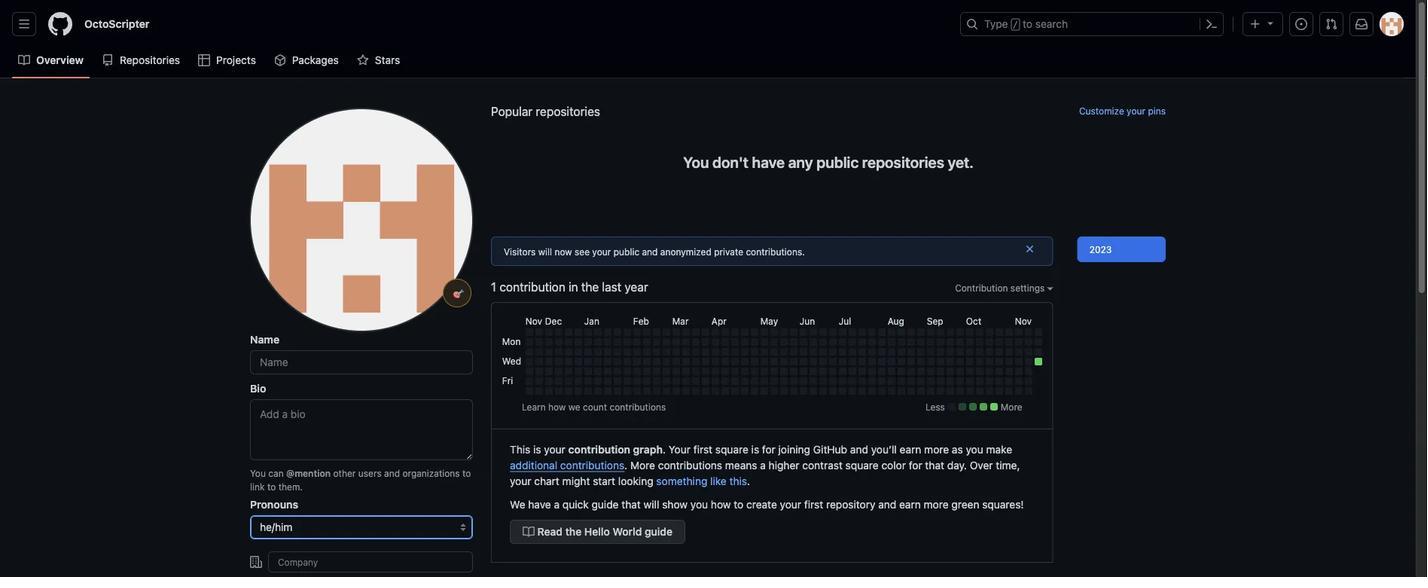 Task type: locate. For each thing, give the bounding box(es) containing it.
your
[[669, 443, 691, 456]]

contribution up start
[[569, 443, 631, 456]]

see
[[575, 246, 590, 257]]

and
[[642, 246, 658, 257], [851, 443, 869, 456], [384, 468, 400, 479], [879, 498, 897, 511]]

have
[[752, 153, 785, 171], [528, 498, 551, 511]]

dismiss this notice image
[[1025, 243, 1037, 255]]

1 nov from the left
[[526, 316, 543, 326]]

day.
[[948, 459, 968, 471]]

pronouns
[[250, 498, 298, 511]]

earn up color
[[900, 443, 922, 456]]

1 horizontal spatial you
[[966, 443, 984, 456]]

1 vertical spatial you
[[691, 498, 708, 511]]

plus image
[[1250, 18, 1262, 30]]

.
[[663, 443, 666, 456], [625, 459, 628, 471], [748, 475, 751, 487]]

0 horizontal spatial repositories
[[536, 104, 601, 119]]

1 vertical spatial guide
[[645, 526, 673, 538]]

you'll
[[872, 443, 897, 456]]

to right link
[[267, 482, 276, 492]]

will left show
[[644, 498, 660, 511]]

a left the quick
[[554, 498, 560, 511]]

1 earn from the top
[[900, 443, 922, 456]]

additional
[[510, 459, 558, 471]]

you up link
[[250, 468, 266, 479]]

0 vertical spatial repositories
[[536, 104, 601, 119]]

how down like
[[711, 498, 731, 511]]

and right repository
[[879, 498, 897, 511]]

will left now
[[539, 246, 552, 257]]

github
[[814, 443, 848, 456]]

/
[[1013, 20, 1019, 30]]

earn down color
[[900, 498, 921, 511]]

contrast
[[803, 459, 843, 471]]

1 vertical spatial more
[[924, 498, 949, 511]]

1 horizontal spatial first
[[805, 498, 824, 511]]

1 vertical spatial you
[[250, 468, 266, 479]]

this
[[510, 443, 531, 456]]

1
[[491, 280, 497, 294]]

1 vertical spatial earn
[[900, 498, 921, 511]]

0 horizontal spatial first
[[694, 443, 713, 456]]

have right the we
[[528, 498, 551, 511]]

will
[[539, 246, 552, 257], [644, 498, 660, 511]]

your down "additional" at the bottom left
[[510, 475, 532, 487]]

0 horizontal spatial is
[[534, 443, 541, 456]]

this
[[730, 475, 748, 487]]

1 horizontal spatial how
[[711, 498, 731, 511]]

0 horizontal spatial you
[[250, 468, 266, 479]]

year
[[625, 280, 649, 294]]

learn how we count contributions link
[[522, 402, 666, 412]]

your
[[1127, 105, 1146, 116], [593, 246, 611, 257], [544, 443, 566, 456], [510, 475, 532, 487], [780, 498, 802, 511]]

Company field
[[268, 552, 473, 573]]

change your avatar image
[[250, 109, 473, 332]]

1 horizontal spatial a
[[761, 459, 766, 471]]

0 horizontal spatial contribution
[[500, 280, 566, 294]]

guide down start
[[592, 498, 619, 511]]

contributions up something at the left
[[658, 459, 723, 471]]

more inside the . more contributions means a higher contrast square color for that day. over time, your chart might start looking
[[631, 459, 656, 471]]

more up make
[[1001, 402, 1023, 412]]

your inside this is your contribution graph . your first square is for joining github and you'll earn more as you make additional contributions
[[544, 443, 566, 456]]

star image
[[357, 54, 369, 66]]

contribution
[[500, 280, 566, 294], [569, 443, 631, 456]]

cell
[[526, 329, 533, 336], [536, 329, 543, 336], [545, 329, 553, 336], [555, 329, 563, 336], [565, 329, 573, 336], [575, 329, 582, 336], [585, 329, 592, 336], [594, 329, 602, 336], [604, 329, 612, 336], [614, 329, 622, 336], [624, 329, 631, 336], [634, 329, 641, 336], [643, 329, 651, 336], [653, 329, 661, 336], [663, 329, 671, 336], [673, 329, 680, 336], [683, 329, 690, 336], [692, 329, 700, 336], [702, 329, 710, 336], [712, 329, 720, 336], [722, 329, 729, 336], [732, 329, 739, 336], [741, 329, 749, 336], [751, 329, 759, 336], [761, 329, 768, 336], [771, 329, 778, 336], [781, 329, 788, 336], [790, 329, 798, 336], [800, 329, 808, 336], [810, 329, 817, 336], [820, 329, 827, 336], [830, 329, 837, 336], [839, 329, 847, 336], [849, 329, 857, 336], [859, 329, 866, 336], [869, 329, 876, 336], [879, 329, 886, 336], [888, 329, 896, 336], [898, 329, 906, 336], [908, 329, 915, 336], [918, 329, 925, 336], [927, 329, 935, 336], [937, 329, 945, 336], [947, 329, 955, 336], [957, 329, 964, 336], [967, 329, 974, 336], [976, 329, 984, 336], [986, 329, 994, 336], [996, 329, 1004, 336], [1006, 329, 1013, 336], [1016, 329, 1023, 336], [1025, 329, 1033, 336], [1035, 329, 1043, 336], [526, 338, 533, 346], [536, 338, 543, 346], [545, 338, 553, 346], [555, 338, 563, 346], [565, 338, 573, 346], [575, 338, 582, 346], [585, 338, 592, 346], [594, 338, 602, 346], [604, 338, 612, 346], [614, 338, 622, 346], [624, 338, 631, 346], [634, 338, 641, 346], [643, 338, 651, 346], [653, 338, 661, 346], [663, 338, 671, 346], [673, 338, 680, 346], [683, 338, 690, 346], [692, 338, 700, 346], [702, 338, 710, 346], [712, 338, 720, 346], [722, 338, 729, 346], [732, 338, 739, 346], [741, 338, 749, 346], [751, 338, 759, 346], [761, 338, 768, 346], [771, 338, 778, 346], [781, 338, 788, 346], [790, 338, 798, 346], [800, 338, 808, 346], [810, 338, 817, 346], [820, 338, 827, 346], [830, 338, 837, 346], [839, 338, 847, 346], [849, 338, 857, 346], [859, 338, 866, 346], [869, 338, 876, 346], [879, 338, 886, 346], [888, 338, 896, 346], [898, 338, 906, 346], [908, 338, 915, 346], [918, 338, 925, 346], [927, 338, 935, 346], [937, 338, 945, 346], [947, 338, 955, 346], [957, 338, 964, 346], [967, 338, 974, 346], [976, 338, 984, 346], [986, 338, 994, 346], [996, 338, 1004, 346], [1006, 338, 1013, 346], [1016, 338, 1023, 346], [1025, 338, 1033, 346], [1035, 338, 1043, 346], [526, 348, 533, 356], [536, 348, 543, 356], [545, 348, 553, 356], [555, 348, 563, 356], [565, 348, 573, 356], [575, 348, 582, 356], [585, 348, 592, 356], [594, 348, 602, 356], [604, 348, 612, 356], [614, 348, 622, 356], [624, 348, 631, 356], [634, 348, 641, 356], [643, 348, 651, 356], [653, 348, 661, 356], [663, 348, 671, 356], [673, 348, 680, 356], [683, 348, 690, 356], [692, 348, 700, 356], [702, 348, 710, 356], [712, 348, 720, 356], [722, 348, 729, 356], [732, 348, 739, 356], [741, 348, 749, 356], [751, 348, 759, 356], [761, 348, 768, 356], [771, 348, 778, 356], [781, 348, 788, 356], [790, 348, 798, 356], [800, 348, 808, 356], [810, 348, 817, 356], [820, 348, 827, 356], [830, 348, 837, 356], [839, 348, 847, 356], [849, 348, 857, 356], [859, 348, 866, 356], [869, 348, 876, 356], [879, 348, 886, 356], [888, 348, 896, 356], [898, 348, 906, 356], [908, 348, 915, 356], [918, 348, 925, 356], [927, 348, 935, 356], [937, 348, 945, 356], [947, 348, 955, 356], [957, 348, 964, 356], [967, 348, 974, 356], [976, 348, 984, 356], [986, 348, 994, 356], [996, 348, 1004, 356], [1006, 348, 1013, 356], [1016, 348, 1023, 356], [1025, 348, 1033, 356], [1035, 348, 1043, 356], [526, 358, 533, 365], [536, 358, 543, 365], [545, 358, 553, 365], [555, 358, 563, 365], [565, 358, 573, 365], [575, 358, 582, 365], [585, 358, 592, 365], [594, 358, 602, 365], [604, 358, 612, 365], [614, 358, 622, 365], [624, 358, 631, 365], [634, 358, 641, 365], [643, 358, 651, 365], [653, 358, 661, 365], [663, 358, 671, 365], [673, 358, 680, 365], [683, 358, 690, 365], [702, 358, 710, 365], [712, 358, 720, 365], [722, 358, 729, 365], [732, 358, 739, 365], [741, 358, 749, 365], [751, 358, 759, 365], [761, 358, 768, 365], [771, 358, 778, 365], [781, 358, 788, 365], [790, 358, 798, 365], [800, 358, 808, 365], [810, 358, 817, 365], [820, 358, 827, 365], [830, 358, 837, 365], [839, 358, 847, 365], [849, 358, 857, 365], [859, 358, 866, 365], [869, 358, 876, 365], [879, 358, 886, 365], [888, 358, 896, 365], [898, 358, 906, 365], [908, 358, 915, 365], [918, 358, 925, 365], [927, 358, 935, 365], [937, 358, 945, 365], [947, 358, 955, 365], [957, 358, 964, 365], [976, 358, 984, 365], [986, 358, 994, 365], [996, 358, 1004, 365], [1006, 358, 1013, 365], [1016, 358, 1023, 365], [1025, 358, 1033, 365], [1035, 358, 1043, 365], [526, 368, 533, 375], [536, 368, 543, 375], [545, 368, 553, 375], [555, 368, 563, 375], [565, 368, 573, 375], [575, 368, 582, 375], [585, 368, 592, 375], [594, 368, 602, 375], [604, 368, 612, 375], [614, 368, 622, 375], [624, 368, 631, 375], [634, 368, 641, 375], [643, 368, 651, 375], [653, 368, 661, 375], [663, 368, 671, 375], [673, 368, 680, 375], [683, 368, 690, 375], [692, 368, 700, 375], [702, 368, 710, 375], [712, 368, 720, 375], [722, 368, 729, 375], [732, 368, 739, 375], [741, 368, 749, 375], [751, 368, 759, 375], [761, 368, 768, 375], [771, 368, 778, 375], [781, 368, 788, 375], [790, 368, 798, 375], [800, 368, 808, 375], [810, 368, 817, 375], [820, 368, 827, 375], [830, 368, 837, 375], [839, 368, 847, 375], [849, 368, 857, 375], [859, 368, 866, 375], [869, 368, 876, 375], [879, 368, 886, 375], [888, 368, 896, 375], [898, 368, 906, 375], [908, 368, 915, 375], [918, 368, 925, 375], [927, 368, 935, 375], [937, 368, 945, 375], [947, 368, 955, 375], [957, 368, 964, 375], [967, 368, 974, 375], [976, 368, 984, 375], [986, 368, 994, 375], [996, 368, 1004, 375], [1006, 368, 1013, 375], [1016, 368, 1023, 375], [1025, 368, 1033, 375], [526, 378, 533, 385], [536, 378, 543, 385], [545, 378, 553, 385], [555, 378, 563, 385], [565, 378, 573, 385], [575, 378, 582, 385], [585, 378, 592, 385], [594, 378, 602, 385], [604, 378, 612, 385], [614, 378, 622, 385], [624, 378, 631, 385], [634, 378, 641, 385], [643, 378, 651, 385], [653, 378, 661, 385], [663, 378, 671, 385], [673, 378, 680, 385], [683, 378, 690, 385], [692, 378, 700, 385], [702, 378, 710, 385], [712, 378, 720, 385], [722, 378, 729, 385], [732, 378, 739, 385], [741, 378, 749, 385], [751, 378, 759, 385], [761, 378, 768, 385], [771, 378, 778, 385], [781, 378, 788, 385], [790, 378, 798, 385], [800, 378, 808, 385], [810, 378, 817, 385], [820, 378, 827, 385], [830, 378, 837, 385], [839, 378, 847, 385], [849, 378, 857, 385], [859, 378, 866, 385], [869, 378, 876, 385], [879, 378, 886, 385], [888, 378, 896, 385], [898, 378, 906, 385], [908, 378, 915, 385], [918, 378, 925, 385], [927, 378, 935, 385], [937, 378, 945, 385], [947, 378, 955, 385], [957, 378, 964, 385], [967, 378, 974, 385], [976, 378, 984, 385], [986, 378, 994, 385], [996, 378, 1004, 385], [1006, 378, 1013, 385], [1016, 378, 1023, 385], [1025, 378, 1033, 385], [526, 387, 533, 395], [536, 387, 543, 395], [545, 387, 553, 395], [555, 387, 563, 395], [565, 387, 573, 395], [575, 387, 582, 395], [585, 387, 592, 395], [594, 387, 602, 395], [604, 387, 612, 395], [614, 387, 622, 395], [624, 387, 631, 395], [634, 387, 641, 395], [643, 387, 651, 395], [653, 387, 661, 395], [663, 387, 671, 395], [673, 387, 680, 395], [683, 387, 690, 395], [692, 387, 700, 395], [702, 387, 710, 395], [712, 387, 720, 395], [722, 387, 729, 395], [732, 387, 739, 395], [741, 387, 749, 395], [751, 387, 759, 395], [761, 387, 768, 395], [771, 387, 778, 395], [781, 387, 788, 395], [790, 387, 798, 395], [800, 387, 808, 395], [820, 387, 827, 395], [830, 387, 837, 395], [839, 387, 847, 395], [849, 387, 857, 395], [869, 387, 876, 395], [879, 387, 886, 395], [888, 387, 896, 395], [898, 387, 906, 395], [908, 387, 915, 395], [918, 387, 925, 395], [927, 387, 935, 395], [937, 387, 945, 395], [947, 387, 955, 395], [957, 387, 964, 395], [967, 387, 974, 395], [976, 387, 984, 395], [986, 387, 994, 395], [996, 387, 1004, 395], [1006, 387, 1013, 395], [1016, 387, 1023, 395], [1025, 387, 1033, 395]]

you down something like this button
[[691, 498, 708, 511]]

0 horizontal spatial a
[[554, 498, 560, 511]]

a inside the . more contributions means a higher contrast square color for that day. over time, your chart might start looking
[[761, 459, 766, 471]]

chart
[[534, 475, 560, 487]]

stars
[[375, 54, 400, 66]]

any
[[789, 153, 814, 171]]

the right read
[[566, 526, 582, 538]]

for inside the . more contributions means a higher contrast square color for that day. over time, your chart might start looking
[[909, 459, 923, 471]]

popular repositories
[[491, 104, 601, 119]]

contribution inside this is your contribution graph . your first square is for joining github and you'll earn more as you make additional contributions
[[569, 443, 631, 456]]

repo image
[[102, 54, 114, 66]]

and right users at the bottom
[[384, 468, 400, 479]]

your inside alert
[[593, 246, 611, 257]]

anonymized
[[661, 246, 712, 257]]

0 vertical spatial more
[[1001, 402, 1023, 412]]

you right 'as'
[[966, 443, 984, 456]]

a left higher
[[761, 459, 766, 471]]

1 vertical spatial that
[[622, 498, 641, 511]]

nov
[[526, 316, 543, 326], [1016, 316, 1032, 326]]

packages link
[[268, 49, 345, 72]]

0 horizontal spatial for
[[763, 443, 776, 456]]

the right in
[[582, 280, 599, 294]]

1 vertical spatial .
[[625, 459, 628, 471]]

read
[[538, 526, 563, 538]]

1 horizontal spatial will
[[644, 498, 660, 511]]

that left day. on the right of page
[[926, 459, 945, 471]]

contribution up nov dec
[[500, 280, 566, 294]]

0 horizontal spatial guide
[[592, 498, 619, 511]]

means
[[726, 459, 758, 471]]

1 horizontal spatial contribution
[[569, 443, 631, 456]]

apr
[[712, 316, 727, 326]]

0 horizontal spatial square
[[716, 443, 749, 456]]

nov left dec
[[526, 316, 543, 326]]

1 horizontal spatial you
[[684, 153, 709, 171]]

0 vertical spatial more
[[925, 443, 950, 456]]

2 earn from the top
[[900, 498, 921, 511]]

nov down settings
[[1016, 316, 1032, 326]]

0 horizontal spatial will
[[539, 246, 552, 257]]

1 vertical spatial public
[[614, 246, 640, 257]]

1 vertical spatial contribution
[[569, 443, 631, 456]]

make
[[987, 443, 1013, 456]]

table image
[[198, 54, 210, 66]]

@mention
[[286, 468, 331, 479]]

something
[[657, 475, 708, 487]]

. inside this is your contribution graph . your first square is for joining github and you'll earn more as you make additional contributions
[[663, 443, 666, 456]]

first right your
[[694, 443, 713, 456]]

0 vertical spatial square
[[716, 443, 749, 456]]

square
[[716, 443, 749, 456], [846, 459, 879, 471]]

how left the we
[[549, 402, 566, 412]]

other users and organizations to link to them.
[[250, 468, 471, 492]]

0 vertical spatial for
[[763, 443, 776, 456]]

feb
[[634, 316, 650, 326]]

contributions
[[610, 402, 666, 412], [561, 459, 625, 471], [658, 459, 723, 471]]

0 vertical spatial how
[[549, 402, 566, 412]]

first left repository
[[805, 498, 824, 511]]

and left anonymized
[[642, 246, 658, 257]]

organization image
[[250, 556, 262, 568]]

for up higher
[[763, 443, 776, 456]]

show
[[663, 498, 688, 511]]

1 vertical spatial for
[[909, 459, 923, 471]]

notifications image
[[1356, 18, 1368, 30]]

more
[[1001, 402, 1023, 412], [631, 459, 656, 471]]

1 vertical spatial how
[[711, 498, 731, 511]]

organizations
[[403, 468, 460, 479]]

guide inside the read the hello world guide link
[[645, 526, 673, 538]]

. down means
[[748, 475, 751, 487]]

1 horizontal spatial that
[[926, 459, 945, 471]]

public up the year
[[614, 246, 640, 257]]

customize your pins
[[1080, 105, 1166, 116]]

issue opened image
[[1296, 18, 1308, 30]]

0 vertical spatial a
[[761, 459, 766, 471]]

1 horizontal spatial guide
[[645, 526, 673, 538]]

1       contribution         in the last year
[[491, 280, 649, 294]]

oct
[[967, 316, 982, 326]]

guide
[[592, 498, 619, 511], [645, 526, 673, 538]]

0 vertical spatial that
[[926, 459, 945, 471]]

1 horizontal spatial have
[[752, 153, 785, 171]]

2 nov from the left
[[1016, 316, 1032, 326]]

name
[[250, 333, 280, 346]]

contributions inside this is your contribution graph . your first square is for joining github and you'll earn more as you make additional contributions
[[561, 459, 625, 471]]

you for you don't have any public repositories yet.
[[684, 153, 709, 171]]

your right see
[[593, 246, 611, 257]]

1 horizontal spatial nov
[[1016, 316, 1032, 326]]

square down you'll
[[846, 459, 879, 471]]

guide for world
[[645, 526, 673, 538]]

additional contributions link
[[510, 459, 625, 471]]

. up 'looking'
[[625, 459, 628, 471]]

1 horizontal spatial is
[[752, 443, 760, 456]]

0 vertical spatial first
[[694, 443, 713, 456]]

0 vertical spatial will
[[539, 246, 552, 257]]

is up means
[[752, 443, 760, 456]]

and inside other users and organizations to link to them.
[[384, 468, 400, 479]]

2 horizontal spatial .
[[748, 475, 751, 487]]

other
[[333, 468, 356, 479]]

you for you can @mention
[[250, 468, 266, 479]]

that down 'looking'
[[622, 498, 641, 511]]

1 vertical spatial the
[[566, 526, 582, 538]]

repositories right popular
[[536, 104, 601, 119]]

repositories left yet.
[[863, 153, 945, 171]]

1 vertical spatial have
[[528, 498, 551, 511]]

mon
[[502, 336, 521, 347]]

octoscripter link
[[78, 12, 156, 36]]

for
[[763, 443, 776, 456], [909, 459, 923, 471]]

green
[[952, 498, 980, 511]]

repository
[[827, 498, 876, 511]]

more left 'as'
[[925, 443, 950, 456]]

0 vertical spatial you
[[966, 443, 984, 456]]

0 horizontal spatial public
[[614, 246, 640, 257]]

1 horizontal spatial .
[[663, 443, 666, 456]]

you
[[684, 153, 709, 171], [250, 468, 266, 479]]

overview link
[[12, 49, 90, 72]]

your up the additional contributions "link" on the bottom left
[[544, 443, 566, 456]]

contributions right count
[[610, 402, 666, 412]]

guide for quick
[[592, 498, 619, 511]]

jan
[[585, 316, 600, 326]]

0 vertical spatial .
[[663, 443, 666, 456]]

0 vertical spatial you
[[684, 153, 709, 171]]

1 vertical spatial more
[[631, 459, 656, 471]]

contributions up start
[[561, 459, 625, 471]]

more
[[925, 443, 950, 456], [924, 498, 949, 511]]

2023
[[1090, 244, 1112, 255]]

0 horizontal spatial have
[[528, 498, 551, 511]]

0 vertical spatial earn
[[900, 443, 922, 456]]

visitors will now see your public and anonymized private contributions. alert
[[491, 237, 1054, 266]]

more down graph
[[631, 459, 656, 471]]

0 horizontal spatial .
[[625, 459, 628, 471]]

1 horizontal spatial more
[[1001, 402, 1023, 412]]

your inside the . more contributions means a higher contrast square color for that day. over time, your chart might start looking
[[510, 475, 532, 487]]

this is your contribution graph . your first square is for joining github and you'll earn more as you make additional contributions
[[510, 443, 1013, 471]]

more left green
[[924, 498, 949, 511]]

as
[[952, 443, 964, 456]]

1 horizontal spatial for
[[909, 459, 923, 471]]

your right create
[[780, 498, 802, 511]]

can
[[269, 468, 284, 479]]

and left you'll
[[851, 443, 869, 456]]

you left don't
[[684, 153, 709, 171]]

users
[[359, 468, 382, 479]]

guide right 'world'
[[645, 526, 673, 538]]

might
[[563, 475, 590, 487]]

you
[[966, 443, 984, 456], [691, 498, 708, 511]]

1 vertical spatial repositories
[[863, 153, 945, 171]]

1 horizontal spatial square
[[846, 459, 879, 471]]

contributions inside the . more contributions means a higher contrast square color for that day. over time, your chart might start looking
[[658, 459, 723, 471]]

0 vertical spatial public
[[817, 153, 859, 171]]

contribution
[[956, 283, 1009, 293]]

square up means
[[716, 443, 749, 456]]

have left any
[[752, 153, 785, 171]]

1 vertical spatial a
[[554, 498, 560, 511]]

0 horizontal spatial that
[[622, 498, 641, 511]]

jul
[[839, 316, 852, 326]]

for inside this is your contribution graph . your first square is for joining github and you'll earn more as you make additional contributions
[[763, 443, 776, 456]]

0 horizontal spatial nov
[[526, 316, 543, 326]]

public right any
[[817, 153, 859, 171]]

will inside alert
[[539, 246, 552, 257]]

to
[[1023, 18, 1033, 30], [463, 468, 471, 479], [267, 482, 276, 492], [734, 498, 744, 511]]

grid
[[500, 312, 1045, 397]]

1 vertical spatial first
[[805, 498, 824, 511]]

public
[[817, 153, 859, 171], [614, 246, 640, 257]]

0 horizontal spatial more
[[631, 459, 656, 471]]

for right color
[[909, 459, 923, 471]]

. left your
[[663, 443, 666, 456]]

is up "additional" at the bottom left
[[534, 443, 541, 456]]

0 vertical spatial guide
[[592, 498, 619, 511]]

1 vertical spatial square
[[846, 459, 879, 471]]



Task type: describe. For each thing, give the bounding box(es) containing it.
read the hello world guide
[[535, 526, 673, 538]]

time,
[[996, 459, 1021, 471]]

repositories
[[120, 54, 180, 66]]

🎯 button
[[450, 286, 465, 301]]

dec
[[545, 316, 562, 326]]

now
[[555, 246, 572, 257]]

them.
[[279, 482, 303, 492]]

square inside this is your contribution graph . your first square is for joining github and you'll earn more as you make additional contributions
[[716, 443, 749, 456]]

type / to search
[[985, 18, 1069, 30]]

and inside this is your contribution graph . your first square is for joining github and you'll earn more as you make additional contributions
[[851, 443, 869, 456]]

you can @mention
[[250, 468, 331, 479]]

contribution settings button
[[956, 281, 1054, 295]]

private
[[714, 246, 744, 257]]

0 horizontal spatial how
[[549, 402, 566, 412]]

start
[[593, 475, 616, 487]]

first inside this is your contribution graph . your first square is for joining github and you'll earn more as you make additional contributions
[[694, 443, 713, 456]]

earn inside this is your contribution graph . your first square is for joining github and you'll earn more as you make additional contributions
[[900, 443, 922, 456]]

2 vertical spatial .
[[748, 475, 751, 487]]

homepage image
[[48, 12, 72, 36]]

learn how we count contributions
[[522, 402, 666, 412]]

count
[[583, 402, 607, 412]]

book image
[[18, 54, 30, 66]]

octoscripter
[[84, 18, 150, 30]]

projects
[[216, 54, 256, 66]]

to right organizations
[[463, 468, 471, 479]]

nov dec
[[526, 316, 562, 326]]

fri
[[502, 375, 513, 386]]

less
[[926, 402, 946, 412]]

we
[[569, 402, 581, 412]]

you don't have any public repositories yet.
[[684, 153, 974, 171]]

customize
[[1080, 105, 1125, 116]]

we have a quick guide that will show you how to create your first repository and earn more green squares!
[[510, 498, 1025, 511]]

visitors
[[504, 246, 536, 257]]

visitors will now see your public and anonymized private contributions.
[[504, 246, 805, 257]]

1 is from the left
[[534, 443, 541, 456]]

may
[[761, 316, 779, 326]]

to right /
[[1023, 18, 1033, 30]]

git pull request image
[[1326, 18, 1338, 30]]

Name field
[[250, 350, 473, 375]]

grid containing nov
[[500, 312, 1045, 397]]

wed
[[502, 356, 522, 366]]

you inside this is your contribution graph . your first square is for joining github and you'll earn more as you make additional contributions
[[966, 443, 984, 456]]

nov for nov
[[1016, 316, 1032, 326]]

0 vertical spatial the
[[582, 280, 599, 294]]

package image
[[274, 54, 286, 66]]

1 horizontal spatial repositories
[[863, 153, 945, 171]]

repositories link
[[96, 49, 186, 72]]

learn
[[522, 402, 546, 412]]

1 horizontal spatial public
[[817, 153, 859, 171]]

0 horizontal spatial you
[[691, 498, 708, 511]]

in
[[569, 280, 579, 294]]

stars link
[[351, 49, 406, 72]]

something like this .
[[657, 475, 751, 487]]

packages
[[292, 54, 339, 66]]

color
[[882, 459, 906, 471]]

triangle down image
[[1265, 17, 1277, 29]]

we
[[510, 498, 526, 511]]

graph
[[633, 443, 663, 456]]

don't
[[713, 153, 749, 171]]

like
[[711, 475, 727, 487]]

Bio text field
[[250, 399, 473, 460]]

command palette image
[[1206, 18, 1218, 30]]

contribution settings
[[956, 283, 1048, 293]]

create
[[747, 498, 778, 511]]

public inside alert
[[614, 246, 640, 257]]

higher
[[769, 459, 800, 471]]

🎯
[[453, 288, 462, 298]]

0 vertical spatial have
[[752, 153, 785, 171]]

jun
[[800, 316, 816, 326]]

book image
[[523, 526, 535, 538]]

last
[[602, 280, 622, 294]]

mar
[[673, 316, 689, 326]]

over
[[970, 459, 994, 471]]

. more contributions means a higher contrast square color for that day. over time, your chart might start looking
[[510, 459, 1021, 487]]

2 is from the left
[[752, 443, 760, 456]]

overview
[[36, 54, 84, 66]]

something like this button
[[657, 473, 748, 489]]

that inside the . more contributions means a higher contrast square color for that day. over time, your chart might start looking
[[926, 459, 945, 471]]

looking
[[619, 475, 654, 487]]

popular
[[491, 104, 533, 119]]

1 vertical spatial will
[[644, 498, 660, 511]]

your left pins
[[1127, 105, 1146, 116]]

hello
[[585, 526, 610, 538]]

projects link
[[192, 49, 262, 72]]

read the hello world guide link
[[510, 520, 686, 544]]

yet.
[[948, 153, 974, 171]]

more inside this is your contribution graph . your first square is for joining github and you'll earn more as you make additional contributions
[[925, 443, 950, 456]]

nov for nov dec
[[526, 316, 543, 326]]

bio
[[250, 382, 266, 394]]

aug
[[888, 316, 905, 326]]

0 vertical spatial contribution
[[500, 280, 566, 294]]

to left create
[[734, 498, 744, 511]]

contributions.
[[746, 246, 805, 257]]

and inside alert
[[642, 246, 658, 257]]

search
[[1036, 18, 1069, 30]]

square inside the . more contributions means a higher contrast square color for that day. over time, your chart might start looking
[[846, 459, 879, 471]]

2023 link
[[1078, 237, 1166, 262]]

. inside the . more contributions means a higher contrast square color for that day. over time, your chart might start looking
[[625, 459, 628, 471]]

world
[[613, 526, 642, 538]]

pins
[[1149, 105, 1166, 116]]

settings
[[1011, 283, 1045, 293]]

quick
[[563, 498, 589, 511]]



Task type: vqa. For each thing, say whether or not it's contained in the screenshot.
No
no



